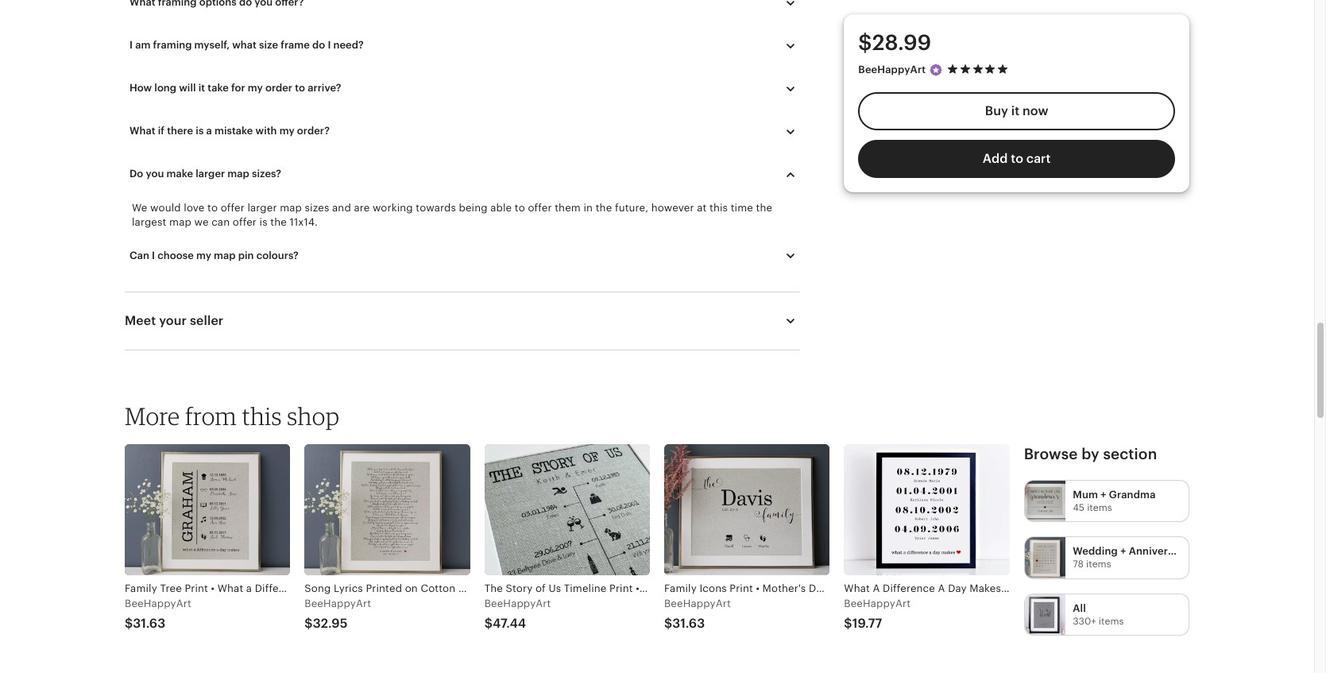 Task type: describe. For each thing, give the bounding box(es) containing it.
2 horizontal spatial i
[[328, 39, 331, 51]]

add to cart button
[[859, 140, 1176, 178]]

working
[[373, 202, 413, 213]]

map up 11x14.
[[280, 202, 302, 213]]

meet your seller
[[125, 313, 224, 328]]

$ for the story of us timeline print • gift for husband • 2 year anniversary gift • cotton anniversary gift • linen anniversary • gift for wife image
[[485, 616, 493, 631]]

cart
[[1027, 151, 1051, 166]]

meet your seller button
[[110, 302, 814, 340]]

buy it now button
[[859, 92, 1176, 130]]

am
[[135, 39, 151, 51]]

buy
[[985, 103, 1009, 118]]

larger inside we would love to offer larger map sizes and are working towards being able to offer them in the future, however at this time the largest map we can offer is the 11x14.
[[248, 202, 277, 213]]

largest
[[132, 216, 166, 228]]

framing
[[153, 39, 192, 51]]

mistake
[[215, 125, 253, 137]]

it inside button
[[1012, 103, 1020, 118]]

sizes?
[[252, 168, 281, 180]]

see more listings in the wedding + anniversary section image
[[1025, 537, 1066, 578]]

1 vertical spatial this
[[242, 401, 282, 431]]

however
[[651, 202, 694, 213]]

how long will it take for my order to arrive?
[[130, 82, 341, 94]]

size
[[259, 39, 278, 51]]

arrive?
[[308, 82, 341, 94]]

more from this shop
[[125, 401, 340, 431]]

myself,
[[194, 39, 230, 51]]

beehappyart for family icons print • mother's day gift • gift for wife • gift for mum and dad • couples anniversary gift • new home gift • father's day gift
[[664, 597, 731, 609]]

$28.99
[[859, 30, 932, 55]]

can i choose my map pin colours? button
[[118, 239, 812, 273]]

is inside we would love to offer larger map sizes and are working towards being able to offer them in the future, however at this time the largest map we can offer is the 11x14.
[[260, 216, 268, 228]]

all
[[1073, 602, 1086, 614]]

map inside dropdown button
[[228, 168, 249, 180]]

there
[[167, 125, 193, 137]]

0 horizontal spatial i
[[130, 39, 133, 51]]

can
[[130, 249, 149, 261]]

sizes
[[305, 202, 329, 213]]

i am framing myself, what size frame do i need?
[[130, 39, 364, 51]]

19.77
[[853, 616, 883, 631]]

what
[[130, 125, 155, 137]]

beehappyart for the story of us timeline print • gift for husband • 2 year anniversary gift • cotton anniversary gift • linen anniversary • gift for wife image
[[485, 597, 551, 609]]

shop
[[287, 401, 340, 431]]

add to cart
[[983, 151, 1051, 166]]

items for mum
[[1087, 502, 1113, 513]]

$ for family tree print • what a difference a day makes • gift for wife • gift for mum and dad • couples anniversary gift • in-laws gift image
[[125, 616, 133, 631]]

$ inside beehappyart $ 19.77
[[844, 616, 853, 631]]

we
[[132, 202, 147, 213]]

do you make larger map sizes?
[[130, 168, 281, 180]]

items inside all 330+ items
[[1099, 616, 1124, 627]]

what a difference a day makes print, special dates print, gift for mum, family gift, custom dates print, mothers day print, gift for her image
[[844, 444, 1010, 576]]

2 horizontal spatial the
[[756, 202, 773, 213]]

0 horizontal spatial the
[[270, 216, 287, 228]]

make
[[166, 168, 193, 180]]

buy it now
[[985, 103, 1049, 118]]

0 horizontal spatial my
[[196, 249, 211, 261]]

take
[[208, 82, 229, 94]]

can i choose my map pin colours?
[[130, 249, 299, 261]]

need?
[[333, 39, 364, 51]]

you
[[146, 168, 164, 180]]

star_seller image
[[929, 63, 944, 77]]

78
[[1073, 559, 1084, 570]]

how long will it take for my order to arrive? button
[[118, 72, 812, 105]]

offer left them
[[528, 202, 552, 213]]

them
[[555, 202, 581, 213]]

would
[[150, 202, 181, 213]]

larger inside do you make larger map sizes? dropdown button
[[196, 168, 225, 180]]

section
[[1104, 446, 1158, 463]]

anniversary
[[1129, 545, 1190, 557]]

can
[[212, 216, 230, 228]]

to inside dropdown button
[[295, 82, 305, 94]]

beehappyart $ 47.44
[[485, 597, 551, 631]]

for
[[231, 82, 245, 94]]

11x14.
[[290, 216, 318, 228]]

is inside dropdown button
[[196, 125, 204, 137]]

map down love
[[169, 216, 191, 228]]

grandma
[[1109, 489, 1156, 500]]

colours?
[[256, 249, 299, 261]]

pin
[[238, 249, 254, 261]]

+ for grandma
[[1101, 489, 1107, 500]]

able
[[491, 202, 512, 213]]

seller
[[190, 313, 224, 328]]

what if there is a mistake with my order?
[[130, 125, 330, 137]]

meet
[[125, 313, 156, 328]]

offer right can
[[233, 216, 257, 228]]

do
[[312, 39, 325, 51]]

31.63 for family tree print • what a difference a day makes • gift for wife • gift for mum and dad • couples anniversary gift • in-laws gift image
[[133, 616, 166, 631]]

more
[[125, 401, 180, 431]]



Task type: vqa. For each thing, say whether or not it's contained in the screenshot.
(8.3k)
no



Task type: locate. For each thing, give the bounding box(es) containing it.
0 vertical spatial my
[[248, 82, 263, 94]]

map inside dropdown button
[[214, 249, 236, 261]]

it inside dropdown button
[[198, 82, 205, 94]]

+ inside mum + grandma 45 items
[[1101, 489, 1107, 500]]

2 vertical spatial my
[[196, 249, 211, 261]]

4 $ from the left
[[664, 616, 673, 631]]

will
[[179, 82, 196, 94]]

beehappyart link
[[859, 63, 926, 75]]

what if there is a mistake with my order? button
[[118, 115, 812, 148]]

this inside we would love to offer larger map sizes and are working towards being able to offer them in the future, however at this time the largest map we can offer is the 11x14.
[[710, 202, 728, 213]]

is left a
[[196, 125, 204, 137]]

order
[[265, 82, 293, 94]]

0 horizontal spatial +
[[1101, 489, 1107, 500]]

1 vertical spatial larger
[[248, 202, 277, 213]]

+ for anniversary
[[1121, 545, 1127, 557]]

order?
[[297, 125, 330, 137]]

items down mum
[[1087, 502, 1113, 513]]

it right will
[[198, 82, 205, 94]]

+ right mum
[[1101, 489, 1107, 500]]

beehappyart $ 19.77
[[844, 597, 911, 631]]

to right able
[[515, 202, 525, 213]]

at
[[697, 202, 707, 213]]

1 $ from the left
[[125, 616, 133, 631]]

browse
[[1024, 446, 1078, 463]]

1 vertical spatial +
[[1121, 545, 1127, 557]]

future,
[[615, 202, 649, 213]]

we
[[194, 216, 209, 228]]

1 vertical spatial my
[[280, 125, 295, 137]]

the story of us timeline print • gift for husband • 2 year anniversary gift • cotton anniversary gift • linen anniversary • gift for wife image
[[485, 444, 650, 576]]

0 vertical spatial larger
[[196, 168, 225, 180]]

2 31.63 from the left
[[673, 616, 705, 631]]

beehappyart for family tree print • what a difference a day makes • gift for wife • gift for mum and dad • couples anniversary gift • in-laws gift image
[[125, 597, 191, 609]]

1 vertical spatial is
[[260, 216, 268, 228]]

5 $ from the left
[[844, 616, 853, 631]]

my inside dropdown button
[[248, 82, 263, 94]]

items down wedding at the right
[[1087, 559, 1112, 570]]

45
[[1073, 502, 1085, 513]]

0 vertical spatial items
[[1087, 502, 1113, 513]]

it right buy
[[1012, 103, 1020, 118]]

this
[[710, 202, 728, 213], [242, 401, 282, 431]]

1 horizontal spatial i
[[152, 249, 155, 261]]

i left the am
[[130, 39, 133, 51]]

3 $ from the left
[[485, 616, 493, 631]]

beehappyart $ 32.95
[[305, 597, 371, 631]]

i
[[130, 39, 133, 51], [328, 39, 331, 51], [152, 249, 155, 261]]

beehappyart for song lyrics printed on cotton or linen • personalized anniversary gift • cotton or linen gift • 2nd anniversary • 4th anniversary image
[[305, 597, 371, 609]]

0 horizontal spatial this
[[242, 401, 282, 431]]

from
[[185, 401, 237, 431]]

larger right the make
[[196, 168, 225, 180]]

1 horizontal spatial 31.63
[[673, 616, 705, 631]]

all 330+ items
[[1073, 602, 1124, 627]]

32.95
[[313, 616, 348, 631]]

$ for family icons print • mother's day gift • gift for wife • gift for mum and dad • couples anniversary gift • new home gift • father's day gift
[[664, 616, 673, 631]]

1 horizontal spatial beehappyart $ 31.63
[[664, 597, 731, 631]]

offer up can
[[221, 202, 245, 213]]

330+
[[1073, 616, 1097, 627]]

with
[[256, 125, 277, 137]]

0 horizontal spatial 31.63
[[133, 616, 166, 631]]

mum
[[1073, 489, 1098, 500]]

family tree print • what a difference a day makes • gift for wife • gift for mum and dad • couples anniversary gift • in-laws gift image
[[125, 444, 290, 576]]

1 horizontal spatial my
[[248, 82, 263, 94]]

offer
[[221, 202, 245, 213], [528, 202, 552, 213], [233, 216, 257, 228]]

wedding + anniversary 78 items
[[1073, 545, 1190, 570]]

what
[[232, 39, 257, 51]]

add
[[983, 151, 1008, 166]]

time
[[731, 202, 753, 213]]

we would love to offer larger map sizes and are working towards being able to offer them in the future, however at this time the largest map we can offer is the 11x14.
[[132, 202, 773, 228]]

larger down sizes?
[[248, 202, 277, 213]]

1 31.63 from the left
[[133, 616, 166, 631]]

the right in
[[596, 202, 612, 213]]

being
[[459, 202, 488, 213]]

items inside mum + grandma 45 items
[[1087, 502, 1113, 513]]

see more listings in the all section image
[[1025, 594, 1066, 635]]

larger
[[196, 168, 225, 180], [248, 202, 277, 213]]

items right 330+
[[1099, 616, 1124, 627]]

0 horizontal spatial larger
[[196, 168, 225, 180]]

+ inside wedding + anniversary 78 items
[[1121, 545, 1127, 557]]

47.44
[[493, 616, 526, 631]]

+
[[1101, 489, 1107, 500], [1121, 545, 1127, 557]]

1 horizontal spatial larger
[[248, 202, 277, 213]]

1 vertical spatial it
[[1012, 103, 1020, 118]]

map left sizes?
[[228, 168, 249, 180]]

this right from
[[242, 401, 282, 431]]

the right time
[[756, 202, 773, 213]]

0 vertical spatial +
[[1101, 489, 1107, 500]]

1 beehappyart $ 31.63 from the left
[[125, 597, 191, 631]]

to up can
[[208, 202, 218, 213]]

1 horizontal spatial it
[[1012, 103, 1020, 118]]

this right at
[[710, 202, 728, 213]]

0 horizontal spatial is
[[196, 125, 204, 137]]

0 vertical spatial this
[[710, 202, 728, 213]]

2 $ from the left
[[305, 616, 313, 631]]

if
[[158, 125, 165, 137]]

song lyrics printed on cotton or linen • personalized anniversary gift • cotton or linen gift • 2nd anniversary • 4th anniversary image
[[305, 444, 470, 576]]

see more listings in the mum + grandma section image
[[1025, 481, 1066, 522]]

in
[[584, 202, 593, 213]]

to left cart
[[1011, 151, 1024, 166]]

2 beehappyart $ 31.63 from the left
[[664, 597, 731, 631]]

2 vertical spatial items
[[1099, 616, 1124, 627]]

how
[[130, 82, 152, 94]]

are
[[354, 202, 370, 213]]

wedding
[[1073, 545, 1118, 557]]

frame
[[281, 39, 310, 51]]

i right do
[[328, 39, 331, 51]]

to right order
[[295, 82, 305, 94]]

by
[[1082, 446, 1100, 463]]

map
[[228, 168, 249, 180], [280, 202, 302, 213], [169, 216, 191, 228], [214, 249, 236, 261]]

1 horizontal spatial the
[[596, 202, 612, 213]]

beehappyart $ 31.63 for family tree print • what a difference a day makes • gift for wife • gift for mum and dad • couples anniversary gift • in-laws gift image
[[125, 597, 191, 631]]

my
[[248, 82, 263, 94], [280, 125, 295, 137], [196, 249, 211, 261]]

i right can
[[152, 249, 155, 261]]

to inside button
[[1011, 151, 1024, 166]]

a
[[206, 125, 212, 137]]

0 horizontal spatial it
[[198, 82, 205, 94]]

1 vertical spatial items
[[1087, 559, 1112, 570]]

i am framing myself, what size frame do i need? button
[[118, 29, 812, 62]]

$ for song lyrics printed on cotton or linen • personalized anniversary gift • cotton or linen gift • 2nd anniversary • 4th anniversary image
[[305, 616, 313, 631]]

items inside wedding + anniversary 78 items
[[1087, 559, 1112, 570]]

it
[[198, 82, 205, 94], [1012, 103, 1020, 118]]

towards
[[416, 202, 456, 213]]

1 horizontal spatial is
[[260, 216, 268, 228]]

love
[[184, 202, 205, 213]]

now
[[1023, 103, 1049, 118]]

$ inside beehappyart $ 47.44
[[485, 616, 493, 631]]

+ right wedding at the right
[[1121, 545, 1127, 557]]

my right for
[[248, 82, 263, 94]]

beehappyart
[[859, 63, 926, 75], [125, 597, 191, 609], [305, 597, 371, 609], [485, 597, 551, 609], [664, 597, 731, 609], [844, 597, 911, 609]]

0 vertical spatial is
[[196, 125, 204, 137]]

choose
[[158, 249, 194, 261]]

my right with
[[280, 125, 295, 137]]

beehappyart $ 31.63 for family icons print • mother's day gift • gift for wife • gift for mum and dad • couples anniversary gift • new home gift • father's day gift
[[664, 597, 731, 631]]

2 horizontal spatial my
[[280, 125, 295, 137]]

1 horizontal spatial +
[[1121, 545, 1127, 557]]

the
[[596, 202, 612, 213], [756, 202, 773, 213], [270, 216, 287, 228]]

and
[[332, 202, 351, 213]]

beehappyart $ 31.63
[[125, 597, 191, 631], [664, 597, 731, 631]]

do you make larger map sizes? button
[[118, 158, 812, 191]]

my right choose
[[196, 249, 211, 261]]

$ inside beehappyart $ 32.95
[[305, 616, 313, 631]]

do
[[130, 168, 143, 180]]

mum + grandma 45 items
[[1073, 489, 1156, 513]]

your
[[159, 313, 187, 328]]

items
[[1087, 502, 1113, 513], [1087, 559, 1112, 570], [1099, 616, 1124, 627]]

0 horizontal spatial beehappyart $ 31.63
[[125, 597, 191, 631]]

$
[[125, 616, 133, 631], [305, 616, 313, 631], [485, 616, 493, 631], [664, 616, 673, 631], [844, 616, 853, 631]]

is up colours?
[[260, 216, 268, 228]]

map left pin
[[214, 249, 236, 261]]

items for wedding
[[1087, 559, 1112, 570]]

1 horizontal spatial this
[[710, 202, 728, 213]]

0 vertical spatial it
[[198, 82, 205, 94]]

family icons print • mother's day gift • gift for wife • gift for mum and dad • couples anniversary gift • new home gift • father's day gift image
[[664, 444, 830, 576]]

31.63 for family icons print • mother's day gift • gift for wife • gift for mum and dad • couples anniversary gift • new home gift • father's day gift
[[673, 616, 705, 631]]

browse by section
[[1024, 446, 1158, 463]]

31.63
[[133, 616, 166, 631], [673, 616, 705, 631]]

the left 11x14.
[[270, 216, 287, 228]]

long
[[154, 82, 177, 94]]



